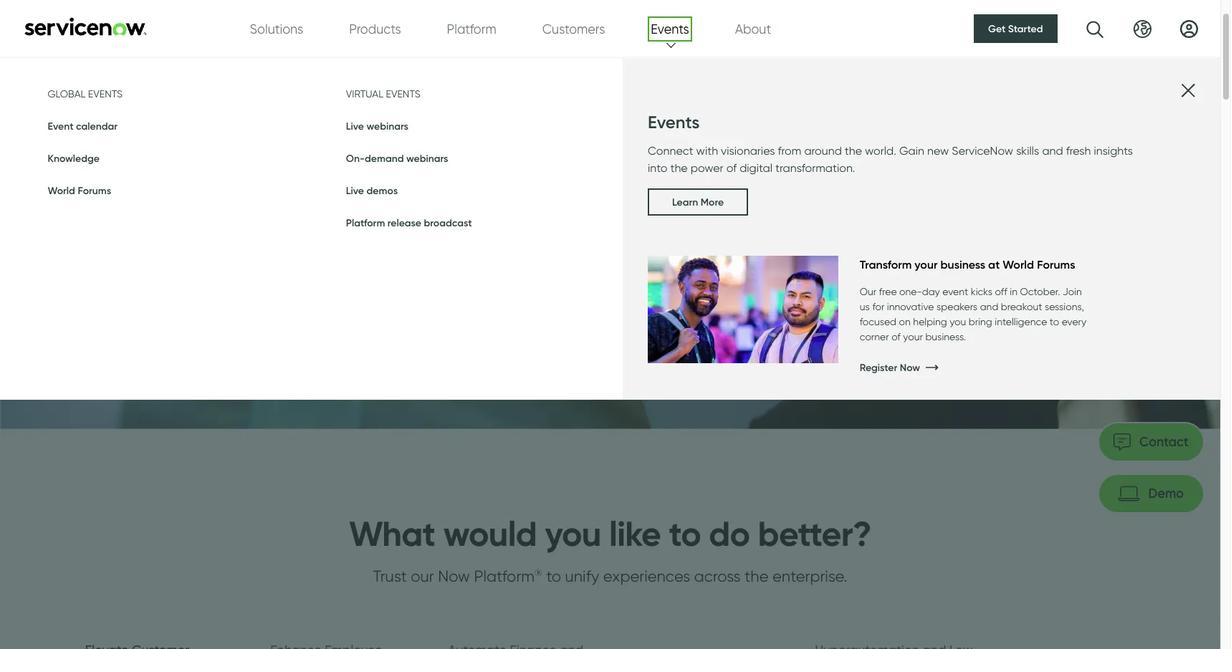 Task type: locate. For each thing, give the bounding box(es) containing it.
join
[[1063, 286, 1083, 298]]

webinars
[[367, 120, 409, 133], [407, 152, 449, 165]]

you
[[950, 316, 967, 328]]

platform release broadcast
[[346, 217, 472, 229]]

live left demos
[[346, 184, 364, 197]]

knowledge link
[[48, 152, 100, 165]]

us
[[860, 301, 870, 313]]

get started
[[989, 22, 1044, 35]]

webinars right demand
[[407, 152, 449, 165]]

from
[[778, 144, 802, 158]]

at
[[989, 257, 1000, 272]]

events up calendar
[[88, 88, 123, 100]]

products
[[349, 21, 401, 36]]

0 vertical spatial the
[[845, 144, 863, 158]]

off
[[996, 286, 1008, 298]]

of down on
[[892, 331, 901, 343]]

0 horizontal spatial of
[[727, 161, 737, 175]]

live demos link
[[346, 184, 398, 197]]

solutions
[[250, 21, 304, 36]]

events button
[[651, 19, 690, 38]]

0 horizontal spatial forums
[[78, 184, 111, 197]]

now
[[900, 361, 921, 374]]

learn more link
[[648, 189, 749, 216]]

0 horizontal spatial platform
[[346, 217, 385, 229]]

webinars up demand
[[367, 120, 409, 133]]

gain
[[900, 144, 925, 158]]

and down kicks
[[981, 301, 999, 313]]

business.
[[926, 331, 967, 343]]

visionaries
[[721, 144, 775, 158]]

forums up october.
[[1038, 257, 1076, 272]]

register now
[[860, 361, 921, 374]]

of inside connect with visionaries from around the world. gain new servicenow skills and fresh insights into the power of digital transformation.
[[727, 161, 737, 175]]

1 horizontal spatial of
[[892, 331, 901, 343]]

live up on-
[[346, 120, 364, 133]]

get started link
[[975, 14, 1058, 43]]

0 vertical spatial live
[[346, 120, 364, 133]]

world.
[[866, 144, 897, 158]]

1 horizontal spatial and
[[1043, 144, 1064, 158]]

knowledge
[[48, 152, 100, 165]]

1 vertical spatial events
[[648, 112, 700, 133]]

1 vertical spatial live
[[346, 184, 364, 197]]

connect
[[648, 144, 694, 158]]

products button
[[349, 19, 401, 38]]

1 vertical spatial platform
[[346, 217, 385, 229]]

of
[[727, 161, 737, 175], [892, 331, 901, 343]]

live for live webinars
[[346, 120, 364, 133]]

servicenow image
[[23, 17, 148, 35]]

0 vertical spatial forums
[[78, 184, 111, 197]]

1 horizontal spatial events
[[386, 88, 421, 100]]

skills
[[1017, 144, 1040, 158]]

1 events from the left
[[88, 88, 123, 100]]

forums down "knowledge"
[[78, 184, 111, 197]]

live webinars
[[346, 120, 409, 133]]

your up day
[[915, 257, 938, 272]]

the
[[845, 144, 863, 158], [671, 161, 688, 175]]

2 events from the left
[[386, 88, 421, 100]]

kicks
[[971, 286, 993, 298]]

1 horizontal spatial platform
[[447, 21, 497, 36]]

digital
[[740, 161, 773, 175]]

and right 'skills' at top
[[1043, 144, 1064, 158]]

your inside our free one-day event kicks off in october. join us for innovative speakers and breakout sessions, focused on helping you bring intelligence to every corner of your business.
[[904, 331, 923, 343]]

0 horizontal spatial and
[[981, 301, 999, 313]]

world down knowledge link
[[48, 184, 75, 197]]

event
[[943, 286, 969, 298]]

around
[[805, 144, 842, 158]]

register
[[860, 361, 898, 374]]

events for live webinars
[[386, 88, 421, 100]]

in
[[1011, 286, 1018, 298]]

2 live from the top
[[346, 184, 364, 197]]

world right at
[[1003, 257, 1035, 272]]

broadcast
[[424, 217, 472, 229]]

bring
[[969, 316, 993, 328]]

your down on
[[904, 331, 923, 343]]

events
[[651, 21, 690, 36], [648, 112, 700, 133]]

0 horizontal spatial events
[[88, 88, 123, 100]]

and inside connect with visionaries from around the world. gain new servicenow skills and fresh insights into the power of digital transformation.
[[1043, 144, 1064, 158]]

0 horizontal spatial world
[[48, 184, 75, 197]]

your
[[915, 257, 938, 272], [904, 331, 923, 343]]

corner
[[860, 331, 890, 343]]

events
[[88, 88, 123, 100], [386, 88, 421, 100]]

0 vertical spatial of
[[727, 161, 737, 175]]

0 horizontal spatial the
[[671, 161, 688, 175]]

the left world.
[[845, 144, 863, 158]]

1 vertical spatial world
[[1003, 257, 1035, 272]]

customers button
[[543, 19, 605, 38]]

demos
[[367, 184, 398, 197]]

0 vertical spatial world
[[48, 184, 75, 197]]

breakout
[[1002, 301, 1043, 313]]

get
[[989, 22, 1006, 35]]

customers
[[543, 21, 605, 36]]

of down visionaries
[[727, 161, 737, 175]]

live
[[346, 120, 364, 133], [346, 184, 364, 197]]

for
[[873, 301, 885, 313]]

the down connect
[[671, 161, 688, 175]]

0 vertical spatial and
[[1043, 144, 1064, 158]]

more
[[701, 196, 724, 209]]

live demos
[[346, 184, 398, 197]]

0 vertical spatial platform
[[447, 21, 497, 36]]

1 horizontal spatial the
[[845, 144, 863, 158]]

1 live from the top
[[346, 120, 364, 133]]

1 vertical spatial and
[[981, 301, 999, 313]]

global events
[[48, 88, 123, 100]]

1 vertical spatial of
[[892, 331, 901, 343]]

and
[[1043, 144, 1064, 158], [981, 301, 999, 313]]

1 vertical spatial your
[[904, 331, 923, 343]]

events right virtual
[[386, 88, 421, 100]]

1 horizontal spatial forums
[[1038, 257, 1076, 272]]



Task type: vqa. For each thing, say whether or not it's contained in the screenshot.
Register
yes



Task type: describe. For each thing, give the bounding box(es) containing it.
learn more
[[673, 196, 724, 209]]

free
[[880, 286, 897, 298]]

platform for platform release broadcast
[[346, 217, 385, 229]]

one-
[[900, 286, 923, 298]]

power
[[691, 161, 724, 175]]

on-
[[346, 152, 365, 165]]

october.
[[1021, 286, 1061, 298]]

live for live demos
[[346, 184, 364, 197]]

helping
[[914, 316, 948, 328]]

into
[[648, 161, 668, 175]]

on
[[900, 316, 911, 328]]

transform your business at world forums
[[860, 257, 1076, 272]]

speakers
[[937, 301, 978, 313]]

calendar
[[76, 120, 118, 133]]

platform release broadcast link
[[346, 217, 472, 229]]

intelligence
[[995, 316, 1048, 328]]

with
[[697, 144, 719, 158]]

1 vertical spatial webinars
[[407, 152, 449, 165]]

demand
[[365, 152, 404, 165]]

solutions button
[[250, 19, 304, 38]]

virtual events
[[346, 88, 421, 100]]

innovative
[[888, 301, 935, 313]]

1 vertical spatial forums
[[1038, 257, 1076, 272]]

virtual
[[346, 88, 384, 100]]

started
[[1009, 22, 1044, 35]]

of inside our free one-day event kicks off in october. join us for innovative speakers and breakout sessions, focused on helping you bring intelligence to every corner of your business.
[[892, 331, 901, 343]]

learn
[[673, 196, 699, 209]]

our
[[860, 286, 877, 298]]

and inside our free one-day event kicks off in october. join us for innovative speakers and breakout sessions, focused on helping you bring intelligence to every corner of your business.
[[981, 301, 999, 313]]

0 vertical spatial webinars
[[367, 120, 409, 133]]

focused
[[860, 316, 897, 328]]

our free one-day event kicks off in october. join us for innovative speakers and breakout sessions, focused on helping you bring intelligence to every corner of your business.
[[860, 286, 1087, 343]]

fresh
[[1067, 144, 1092, 158]]

platform button
[[447, 19, 497, 38]]

platform for platform
[[447, 21, 497, 36]]

event calendar link
[[48, 120, 118, 133]]

world forums
[[48, 184, 111, 197]]

servicenow
[[952, 144, 1014, 158]]

business
[[941, 257, 986, 272]]

1 horizontal spatial world
[[1003, 257, 1035, 272]]

live webinars link
[[346, 120, 409, 133]]

day
[[923, 286, 941, 298]]

event calendar
[[48, 120, 118, 133]]

global
[[48, 88, 86, 100]]

to
[[1050, 316, 1060, 328]]

world forums link
[[48, 184, 111, 197]]

transformation.
[[776, 161, 856, 175]]

transform
[[860, 257, 912, 272]]

new
[[928, 144, 950, 158]]

0 vertical spatial events
[[651, 21, 690, 36]]

about button
[[735, 19, 772, 38]]

on-demand webinars
[[346, 152, 449, 165]]

release
[[388, 217, 422, 229]]

connect with visionaries from around the world. gain new servicenow skills and fresh insights into the power of digital transformation.
[[648, 144, 1134, 175]]

sessions,
[[1045, 301, 1085, 313]]

on-demand webinars link
[[346, 152, 449, 165]]

insights
[[1095, 144, 1134, 158]]

event
[[48, 120, 73, 133]]

about
[[735, 21, 772, 36]]

1 vertical spatial the
[[671, 161, 688, 175]]

0 vertical spatial your
[[915, 257, 938, 272]]

register now link
[[860, 353, 1113, 383]]

events for event calendar
[[88, 88, 123, 100]]

every
[[1062, 316, 1087, 328]]



